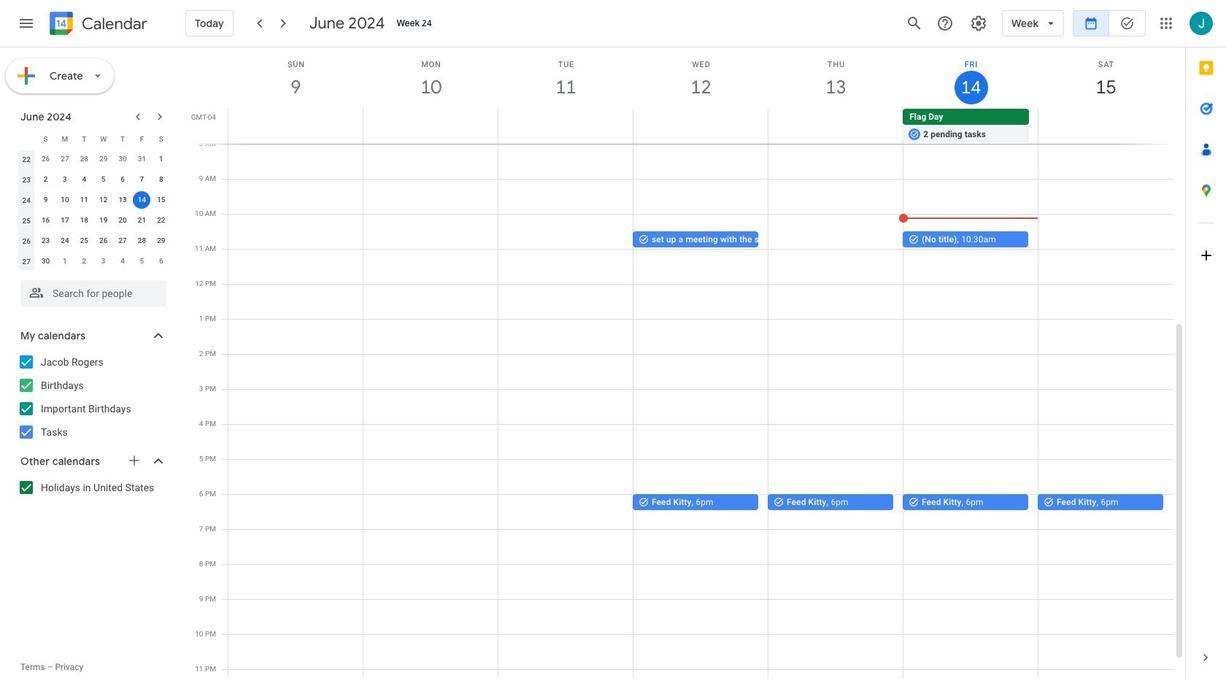 Task type: vqa. For each thing, say whether or not it's contained in the screenshot.
11 associated with 11 AM
no



Task type: describe. For each thing, give the bounding box(es) containing it.
sunday, june 9 element
[[229, 47, 364, 109]]

22 element
[[152, 212, 170, 229]]

5 element
[[95, 171, 112, 188]]

saturday, june 15 element
[[1039, 47, 1174, 109]]

monday, june 10 element
[[364, 47, 499, 109]]

thursday, june 13 element
[[769, 47, 904, 109]]

calendar element
[[47, 9, 147, 41]]

july 6 element
[[152, 253, 170, 270]]

11 element
[[75, 191, 93, 209]]

9 element
[[37, 191, 54, 209]]

may 29 element
[[95, 150, 112, 168]]

10 element
[[56, 191, 74, 209]]

7 element
[[133, 171, 151, 188]]

28 element
[[133, 232, 151, 250]]

july 5 element
[[133, 253, 151, 270]]

6 element
[[114, 171, 132, 188]]

july 1 element
[[56, 253, 74, 270]]

column header inside june 2024 grid
[[17, 129, 36, 149]]

heading inside calendar element
[[79, 15, 147, 32]]

3 element
[[56, 171, 74, 188]]

cell inside june 2024 grid
[[132, 190, 152, 210]]

23 element
[[37, 232, 54, 250]]

may 28 element
[[75, 150, 93, 168]]

may 26 element
[[37, 150, 54, 168]]

14, today element
[[133, 191, 151, 209]]

tuesday, june 11 element
[[499, 47, 634, 109]]

27 element
[[114, 232, 132, 250]]

july 3 element
[[95, 253, 112, 270]]

june 2024 grid
[[14, 129, 171, 272]]

25 element
[[75, 232, 93, 250]]

12 element
[[95, 191, 112, 209]]

16 element
[[37, 212, 54, 229]]

13 element
[[114, 191, 132, 209]]



Task type: locate. For each thing, give the bounding box(es) containing it.
tab list
[[1187, 47, 1227, 638]]

30 element
[[37, 253, 54, 270]]

18 element
[[75, 212, 93, 229]]

heading
[[79, 15, 147, 32]]

17 element
[[56, 212, 74, 229]]

row
[[222, 109, 1186, 144], [17, 129, 171, 149], [17, 149, 171, 169], [17, 169, 171, 190], [17, 190, 171, 210], [17, 210, 171, 231], [17, 231, 171, 251], [17, 251, 171, 272]]

column header
[[17, 129, 36, 149]]

20 element
[[114, 212, 132, 229]]

21 element
[[133, 212, 151, 229]]

1 element
[[152, 150, 170, 168]]

wednesday, june 12 element
[[634, 47, 769, 109]]

29 element
[[152, 232, 170, 250]]

2 element
[[37, 171, 54, 188]]

add other calendars image
[[127, 454, 142, 468]]

8 element
[[152, 171, 170, 188]]

19 element
[[95, 212, 112, 229]]

main drawer image
[[18, 15, 35, 32]]

24 element
[[56, 232, 74, 250]]

may 27 element
[[56, 150, 74, 168]]

None search field
[[0, 275, 181, 307]]

row group
[[17, 149, 171, 272]]

15 element
[[152, 191, 170, 209]]

26 element
[[95, 232, 112, 250]]

Search for people text field
[[29, 280, 158, 307]]

4 element
[[75, 171, 93, 188]]

july 4 element
[[114, 253, 132, 270]]

cell
[[229, 109, 364, 144], [364, 109, 499, 144], [499, 109, 634, 144], [634, 109, 769, 144], [769, 109, 904, 144], [904, 109, 1039, 144], [1039, 109, 1174, 144], [132, 190, 152, 210]]

my calendars list
[[3, 351, 181, 444]]

settings menu image
[[971, 15, 988, 32]]

may 30 element
[[114, 150, 132, 168]]

friday, june 14, today element
[[904, 47, 1039, 109]]

july 2 element
[[75, 253, 93, 270]]

may 31 element
[[133, 150, 151, 168]]

row group inside june 2024 grid
[[17, 149, 171, 272]]

grid
[[187, 47, 1186, 678]]



